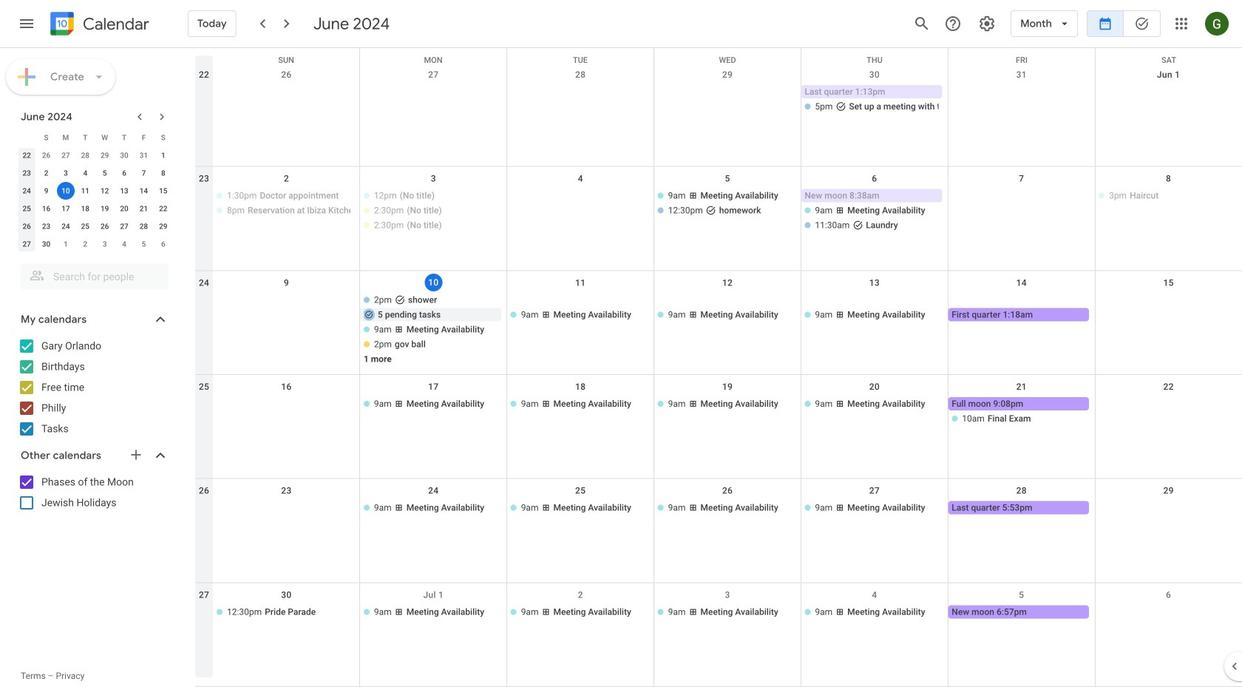 Task type: locate. For each thing, give the bounding box(es) containing it.
12 element
[[96, 182, 114, 200]]

4 element
[[76, 164, 94, 182]]

july 3 element
[[96, 235, 114, 253]]

heading inside calendar element
[[80, 15, 149, 33]]

july 4 element
[[115, 235, 133, 253]]

20 element
[[115, 200, 133, 217]]

29 element
[[154, 217, 172, 235]]

my calendars list
[[3, 334, 183, 441]]

13 element
[[115, 182, 133, 200]]

21 element
[[135, 200, 153, 217]]

26 element
[[96, 217, 114, 235]]

11 element
[[76, 182, 94, 200]]

may 28 element
[[76, 146, 94, 164]]

23 element
[[37, 217, 55, 235]]

grid
[[195, 48, 1242, 687]]

27 element
[[115, 217, 133, 235]]

6 element
[[115, 164, 133, 182]]

row
[[195, 48, 1242, 70], [195, 63, 1242, 167], [17, 129, 173, 146], [17, 146, 173, 164], [17, 164, 173, 182], [195, 167, 1242, 271], [17, 182, 173, 200], [17, 200, 173, 217], [17, 217, 173, 235], [17, 235, 173, 253], [195, 271, 1242, 375], [195, 375, 1242, 479], [195, 479, 1242, 583], [195, 583, 1242, 687]]

10, today element
[[57, 182, 75, 200]]

may 27 element
[[57, 146, 75, 164]]

settings menu image
[[979, 15, 996, 33]]

july 2 element
[[76, 235, 94, 253]]

heading
[[80, 15, 149, 33]]

None search field
[[0, 257, 183, 290]]

row group
[[17, 146, 173, 253]]

1 element
[[154, 146, 172, 164]]

cell inside row group
[[56, 182, 76, 200]]

14 element
[[135, 182, 153, 200]]

15 element
[[154, 182, 172, 200]]

7 element
[[135, 164, 153, 182]]

cell
[[213, 85, 360, 115], [360, 85, 507, 115], [654, 85, 801, 115], [801, 85, 948, 115], [948, 85, 1095, 115], [1095, 85, 1242, 115], [56, 182, 76, 200], [213, 189, 360, 233], [360, 189, 507, 233], [507, 189, 654, 233], [654, 189, 801, 233], [801, 189, 948, 233], [948, 189, 1095, 233], [213, 293, 360, 367], [360, 293, 507, 367], [1095, 293, 1242, 367], [213, 397, 360, 427], [948, 397, 1095, 427], [1095, 397, 1242, 427], [213, 501, 360, 516], [1095, 501, 1242, 516], [1095, 605, 1242, 620]]

add other calendars image
[[129, 447, 143, 462]]

other calendars list
[[3, 470, 183, 515]]



Task type: describe. For each thing, give the bounding box(es) containing it.
18 element
[[76, 200, 94, 217]]

july 1 element
[[57, 235, 75, 253]]

may 26 element
[[37, 146, 55, 164]]

8 element
[[154, 164, 172, 182]]

june 2024 grid
[[14, 129, 173, 253]]

19 element
[[96, 200, 114, 217]]

july 6 element
[[154, 235, 172, 253]]

22 element
[[154, 200, 172, 217]]

may 31 element
[[135, 146, 153, 164]]

calendar element
[[47, 9, 149, 41]]

16 element
[[37, 200, 55, 217]]

28 element
[[135, 217, 153, 235]]

may 29 element
[[96, 146, 114, 164]]

3 element
[[57, 164, 75, 182]]

main drawer image
[[18, 15, 35, 33]]

row group inside june 2024 grid
[[17, 146, 173, 253]]

5 element
[[96, 164, 114, 182]]

25 element
[[76, 217, 94, 235]]

17 element
[[57, 200, 75, 217]]

30 element
[[37, 235, 55, 253]]

Search for people text field
[[30, 263, 160, 290]]

9 element
[[37, 182, 55, 200]]

2 element
[[37, 164, 55, 182]]

may 30 element
[[115, 146, 133, 164]]

24 element
[[57, 217, 75, 235]]

july 5 element
[[135, 235, 153, 253]]



Task type: vqa. For each thing, say whether or not it's contained in the screenshot.
Birthdays
no



